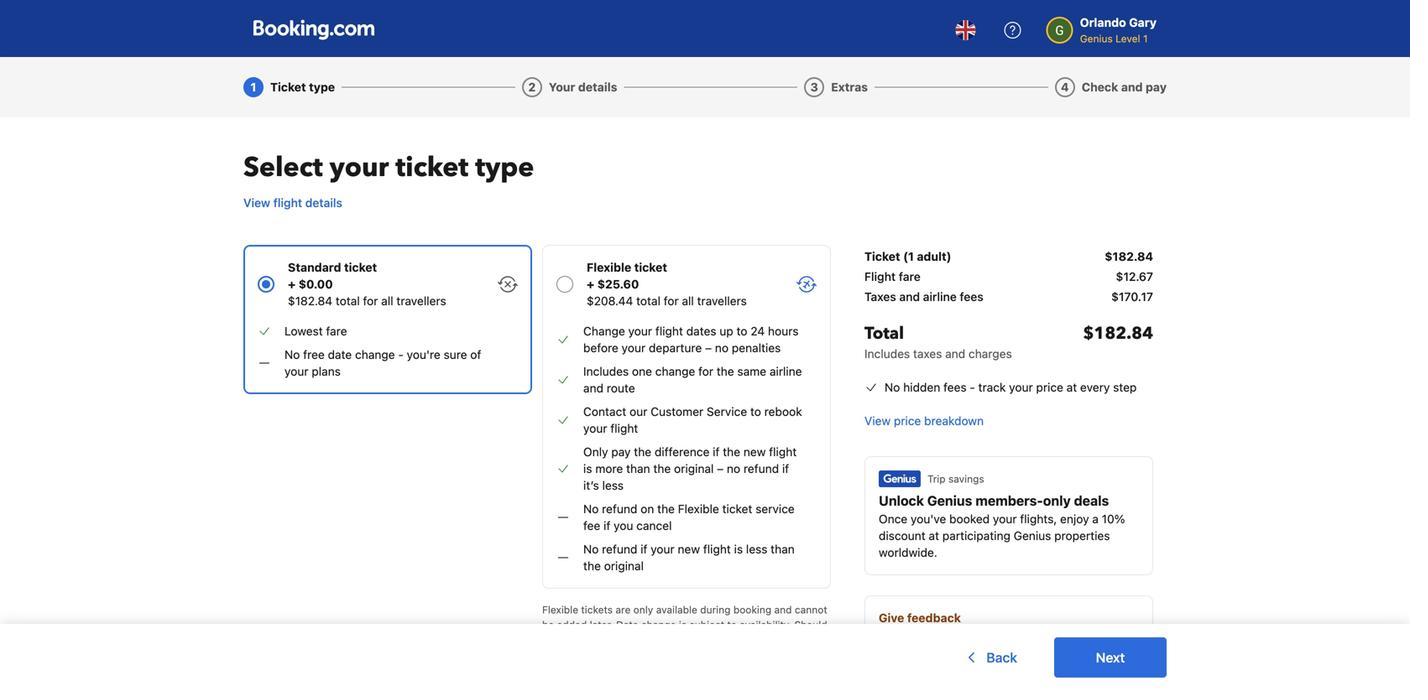Task type: describe. For each thing, give the bounding box(es) containing it.
flight fare cell
[[864, 269, 921, 285]]

orlando gary genius level 1
[[1080, 16, 1157, 44]]

row containing total
[[864, 309, 1153, 369]]

3
[[810, 80, 818, 94]]

change your flight dates up to 24 hours before your departure  – no penalties
[[583, 324, 799, 355]]

no for no refund if your new flight is less than the original
[[583, 543, 599, 556]]

hours
[[768, 324, 799, 338]]

enjoy
[[1060, 512, 1089, 526]]

genius inside orlando gary genius level 1
[[1080, 33, 1113, 44]]

next button
[[1054, 638, 1167, 678]]

total for $0.00
[[336, 294, 360, 308]]

if up service on the bottom right of page
[[782, 462, 789, 476]]

orlando
[[1080, 16, 1126, 29]]

$25.60
[[597, 277, 639, 291]]

24
[[751, 324, 765, 338]]

and right check
[[1121, 80, 1143, 94]]

ticket type
[[270, 80, 335, 94]]

no hidden fees - track your price at every step
[[885, 381, 1137, 394]]

your inside no refund if your new flight is less than the original
[[651, 543, 675, 556]]

taxes
[[913, 347, 942, 361]]

no refund on the flexible ticket service fee if you cancel
[[583, 502, 795, 533]]

refunded.
[[542, 650, 588, 661]]

no inside change your flight dates up to 24 hours before your departure  – no penalties
[[715, 341, 729, 355]]

total cell
[[864, 322, 1012, 363]]

0 vertical spatial details
[[578, 80, 617, 94]]

less inside no refund if your new flight is less than the original
[[746, 543, 767, 556]]

no refund if your new flight is less than the original
[[583, 543, 795, 573]]

$182.84 cell for ticket (1 adult) cell
[[1105, 248, 1153, 265]]

savings
[[948, 473, 984, 485]]

members-
[[975, 493, 1043, 509]]

the down the service
[[723, 445, 740, 459]]

extras
[[831, 80, 868, 94]]

1 vertical spatial genius
[[927, 493, 972, 509]]

new inside only pay the difference if the new flight is more than the original – no refund if it's less
[[743, 445, 766, 459]]

refund for no refund if your new flight is less than the original
[[602, 543, 637, 556]]

flexible for available
[[542, 604, 578, 616]]

how
[[916, 632, 939, 645]]

trip savings
[[927, 473, 984, 485]]

your
[[549, 80, 575, 94]]

price inside the view price breakdown element
[[894, 414, 921, 428]]

ticket inside flexible tickets are only available during booking and cannot be added later. date change is subject to availability. should you cancel your flight, the flexible ticket amount will not be refunded.
[[705, 635, 731, 646]]

before
[[583, 341, 618, 355]]

ticket inside flexible ticket + $25.60 $208.44 total for all travellers
[[634, 261, 667, 274]]

step
[[1113, 381, 1137, 394]]

will
[[773, 635, 788, 646]]

properties
[[1054, 529, 1110, 543]]

back button
[[953, 638, 1027, 678]]

row containing flight fare
[[864, 269, 1153, 289]]

fare for flight fare
[[899, 270, 921, 284]]

0 horizontal spatial type
[[309, 80, 335, 94]]

your up view flight details
[[329, 149, 389, 186]]

the inside flexible tickets are only available during booking and cannot be added later. date change is subject to availability. should you cancel your flight, the flexible ticket amount will not be refunded.
[[650, 635, 665, 646]]

cancel inside flexible tickets are only available during booking and cannot be added later. date change is subject to availability. should you cancel your flight, the flexible ticket amount will not be refunded.
[[562, 635, 593, 646]]

(1
[[903, 250, 914, 264]]

unlock
[[879, 493, 924, 509]]

trip
[[927, 473, 946, 485]]

for for standard ticket
[[363, 294, 378, 308]]

later.
[[590, 619, 613, 631]]

you've
[[911, 512, 946, 526]]

better
[[879, 648, 912, 662]]

1 inside orlando gary genius level 1
[[1143, 33, 1148, 44]]

during
[[700, 604, 731, 616]]

tickets
[[581, 604, 613, 616]]

pay inside only pay the difference if the new flight is more than the original – no refund if it's less
[[611, 445, 631, 459]]

4
[[1061, 80, 1069, 94]]

at inside "unlock genius members-only deals once you've booked your flights, enjoy a 10% discount at participating genius properties worldwide."
[[929, 529, 939, 543]]

travellers for standard ticket + $0.00 $182.84 total for all travellers
[[396, 294, 446, 308]]

adult)
[[917, 250, 951, 264]]

row containing taxes and airline fees
[[864, 289, 1153, 309]]

booking
[[733, 604, 771, 616]]

back
[[986, 650, 1017, 666]]

$182.84 cell for the total cell
[[1083, 322, 1153, 363]]

and inside give feedback tell us how we're doing and what could be better
[[1008, 632, 1028, 645]]

view price breakdown element
[[864, 413, 984, 430]]

cancel inside no refund on the flexible ticket service fee if you cancel
[[636, 519, 672, 533]]

view flight details button
[[237, 188, 349, 218]]

could
[[1061, 632, 1091, 645]]

the inside includes one change for the same airline and route
[[717, 365, 734, 379]]

hidden
[[903, 381, 940, 394]]

view flight details
[[243, 196, 342, 210]]

of
[[470, 348, 481, 362]]

all for flexible ticket
[[682, 294, 694, 308]]

is inside only pay the difference if the new flight is more than the original – no refund if it's less
[[583, 462, 592, 476]]

one
[[632, 365, 652, 379]]

airline inside includes one change for the same airline and route
[[770, 365, 802, 379]]

includes inside total includes taxes and charges
[[864, 347, 910, 361]]

taxes
[[864, 290, 896, 304]]

sure
[[444, 348, 467, 362]]

flight fare
[[864, 270, 921, 284]]

contact our customer service to rebook your flight
[[583, 405, 802, 436]]

flight
[[864, 270, 896, 284]]

the inside no refund on the flexible ticket service fee if you cancel
[[657, 502, 675, 516]]

ticket for ticket (1 adult)
[[864, 250, 900, 264]]

0 vertical spatial at
[[1066, 381, 1077, 394]]

ticket inside no refund on the flexible ticket service fee if you cancel
[[722, 502, 752, 516]]

departure
[[649, 341, 702, 355]]

all for standard ticket
[[381, 294, 393, 308]]

no inside only pay the difference if the new flight is more than the original – no refund if it's less
[[727, 462, 740, 476]]

if right the difference
[[713, 445, 720, 459]]

select
[[243, 149, 323, 186]]

total
[[864, 322, 904, 345]]

give feedback tell us how we're doing and what could be better
[[879, 611, 1108, 662]]

to inside flexible tickets are only available during booking and cannot be added later. date change is subject to availability. should you cancel your flight, the flexible ticket amount will not be refunded.
[[727, 619, 737, 631]]

flights,
[[1020, 512, 1057, 526]]

flexible tickets are only available during booking and cannot be added later. date change is subject to availability. should you cancel your flight, the flexible ticket amount will not be refunded.
[[542, 604, 827, 661]]

give
[[879, 611, 904, 625]]

difference
[[655, 445, 710, 459]]

is inside no refund if your new flight is less than the original
[[734, 543, 743, 556]]

your right track
[[1009, 381, 1033, 394]]

no for no refund on the flexible ticket service fee if you cancel
[[583, 502, 599, 516]]

than inside no refund if your new flight is less than the original
[[771, 543, 795, 556]]

is inside flexible tickets are only available during booking and cannot be added later. date change is subject to availability. should you cancel your flight, the flexible ticket amount will not be refunded.
[[679, 619, 687, 631]]

includes one change for the same airline and route
[[583, 365, 802, 395]]

your details
[[549, 80, 617, 94]]

and inside includes one change for the same airline and route
[[583, 381, 603, 395]]

flexible
[[668, 635, 702, 646]]

every
[[1080, 381, 1110, 394]]

it's
[[583, 479, 599, 493]]

next
[[1096, 650, 1125, 666]]

booked
[[949, 512, 990, 526]]

a
[[1092, 512, 1099, 526]]

participating
[[942, 529, 1010, 543]]

our
[[630, 405, 647, 419]]

discount
[[879, 529, 926, 543]]

flight inside contact our customer service to rebook your flight
[[610, 422, 638, 436]]

total for $25.60
[[636, 294, 660, 308]]

lowest fare
[[285, 324, 347, 338]]

1 vertical spatial -
[[970, 381, 975, 394]]

taxes and airline fees cell
[[864, 289, 983, 306]]

availability.
[[740, 619, 792, 631]]

contact
[[583, 405, 626, 419]]

penalties
[[732, 341, 781, 355]]

1 horizontal spatial type
[[475, 149, 534, 186]]

amount
[[734, 635, 770, 646]]

check and pay
[[1082, 80, 1167, 94]]

service
[[707, 405, 747, 419]]

1 horizontal spatial genius
[[1014, 529, 1051, 543]]

level
[[1116, 33, 1140, 44]]

only pay the difference if the new flight is more than the original – no refund if it's less
[[583, 445, 797, 493]]

to inside change your flight dates up to 24 hours before your departure  – no penalties
[[737, 324, 747, 338]]

date
[[328, 348, 352, 362]]

flight inside only pay the difference if the new flight is more than the original – no refund if it's less
[[769, 445, 797, 459]]



Task type: vqa. For each thing, say whether or not it's contained in the screenshot.


Task type: locate. For each thing, give the bounding box(es) containing it.
than
[[626, 462, 650, 476], [771, 543, 795, 556]]

than right more
[[626, 462, 650, 476]]

less down more
[[602, 479, 624, 493]]

and up back
[[1008, 632, 1028, 645]]

price down hidden
[[894, 414, 921, 428]]

flight down rebook
[[769, 445, 797, 459]]

+ for $0.00
[[288, 277, 296, 291]]

all up no free date change - you're sure of your plans
[[381, 294, 393, 308]]

original
[[674, 462, 714, 476], [604, 559, 644, 573]]

fees inside "cell"
[[960, 290, 983, 304]]

no free date change - you're sure of your plans
[[285, 348, 481, 379]]

flexible inside no refund on the flexible ticket service fee if you cancel
[[678, 502, 719, 516]]

original up are
[[604, 559, 644, 573]]

up
[[720, 324, 733, 338]]

is up flexible
[[679, 619, 687, 631]]

what
[[1031, 632, 1058, 645]]

0 horizontal spatial view
[[243, 196, 270, 210]]

genius down trip savings
[[927, 493, 972, 509]]

your right change
[[628, 324, 652, 338]]

1 vertical spatial airline
[[770, 365, 802, 379]]

all inside flexible ticket + $25.60 $208.44 total for all travellers
[[682, 294, 694, 308]]

1 vertical spatial fees
[[943, 381, 967, 394]]

view for view flight details
[[243, 196, 270, 210]]

ticket up 'select'
[[270, 80, 306, 94]]

travellers up up
[[697, 294, 747, 308]]

$182.84 down $0.00
[[288, 294, 332, 308]]

flight down 'select'
[[273, 196, 302, 210]]

0 vertical spatial fare
[[899, 270, 921, 284]]

1 vertical spatial view
[[864, 414, 891, 428]]

1 vertical spatial fare
[[326, 324, 347, 338]]

view left 'breakdown'
[[864, 414, 891, 428]]

1 vertical spatial price
[[894, 414, 921, 428]]

1 vertical spatial only
[[633, 604, 653, 616]]

1 horizontal spatial -
[[970, 381, 975, 394]]

1 horizontal spatial 1
[[1143, 33, 1148, 44]]

2 horizontal spatial be
[[1094, 632, 1108, 645]]

1 travellers from the left
[[396, 294, 446, 308]]

for for flexible ticket
[[664, 294, 679, 308]]

1 vertical spatial ticket
[[864, 250, 900, 264]]

2 + from the left
[[587, 277, 594, 291]]

flight down no refund on the flexible ticket service fee if you cancel
[[703, 543, 731, 556]]

refund left on
[[602, 502, 637, 516]]

no inside no refund on the flexible ticket service fee if you cancel
[[583, 502, 599, 516]]

includes
[[864, 347, 910, 361], [583, 365, 629, 379]]

feedback
[[907, 611, 961, 625]]

0 horizontal spatial for
[[363, 294, 378, 308]]

+
[[288, 277, 296, 291], [587, 277, 594, 291]]

0 horizontal spatial travellers
[[396, 294, 446, 308]]

you inside flexible tickets are only available during booking and cannot be added later. date change is subject to availability. should you cancel your flight, the flexible ticket amount will not be refunded.
[[542, 635, 559, 646]]

flight
[[273, 196, 302, 210], [655, 324, 683, 338], [610, 422, 638, 436], [769, 445, 797, 459], [703, 543, 731, 556]]

not
[[791, 635, 806, 646]]

1 horizontal spatial cancel
[[636, 519, 672, 533]]

travellers inside standard ticket + $0.00 $182.84 total for all travellers
[[396, 294, 446, 308]]

cancel
[[636, 519, 672, 533], [562, 635, 593, 646]]

+ for $25.60
[[587, 277, 594, 291]]

be down should in the bottom right of the page
[[809, 635, 821, 646]]

view for view price breakdown
[[864, 414, 891, 428]]

10%
[[1102, 512, 1125, 526]]

1 horizontal spatial less
[[746, 543, 767, 556]]

0 vertical spatial 1
[[1143, 33, 1148, 44]]

free
[[303, 348, 325, 362]]

airline down "adult)"
[[923, 290, 957, 304]]

1
[[1143, 33, 1148, 44], [251, 80, 256, 94]]

0 vertical spatial includes
[[864, 347, 910, 361]]

are
[[616, 604, 631, 616]]

1 horizontal spatial for
[[664, 294, 679, 308]]

0 vertical spatial type
[[309, 80, 335, 94]]

1 horizontal spatial new
[[743, 445, 766, 459]]

original down the difference
[[674, 462, 714, 476]]

$182.84 cell
[[1105, 248, 1153, 265], [1083, 322, 1153, 363]]

2 vertical spatial refund
[[602, 543, 637, 556]]

refund up are
[[602, 543, 637, 556]]

1 horizontal spatial flexible
[[587, 261, 631, 274]]

total includes taxes and charges
[[864, 322, 1012, 361]]

fare down ticket (1 adult) cell
[[899, 270, 921, 284]]

your down contact
[[583, 422, 607, 436]]

refund inside no refund on the flexible ticket service fee if you cancel
[[602, 502, 637, 516]]

is down no refund on the flexible ticket service fee if you cancel
[[734, 543, 743, 556]]

0 vertical spatial less
[[602, 479, 624, 493]]

+ up $208.44
[[587, 277, 594, 291]]

your down no refund on the flexible ticket service fee if you cancel
[[651, 543, 675, 556]]

only for are
[[633, 604, 653, 616]]

2 horizontal spatial genius
[[1080, 33, 1113, 44]]

1 vertical spatial $182.84
[[288, 294, 332, 308]]

$182.84 down $170.17 cell at right
[[1083, 322, 1153, 345]]

new inside no refund if your new flight is less than the original
[[678, 543, 700, 556]]

the right on
[[657, 502, 675, 516]]

1 vertical spatial than
[[771, 543, 795, 556]]

1 left ticket type
[[251, 80, 256, 94]]

only
[[583, 445, 608, 459]]

customer
[[651, 405, 703, 419]]

0 horizontal spatial airline
[[770, 365, 802, 379]]

no inside no refund if your new flight is less than the original
[[583, 543, 599, 556]]

at
[[1066, 381, 1077, 394], [929, 529, 939, 543]]

travellers for flexible ticket + $25.60 $208.44 total for all travellers
[[697, 294, 747, 308]]

at down you've
[[929, 529, 939, 543]]

ticket (1 adult) cell
[[864, 248, 951, 265]]

view down 'select'
[[243, 196, 270, 210]]

ticket up the flight
[[864, 250, 900, 264]]

None radio
[[243, 245, 532, 394], [542, 245, 831, 589], [243, 245, 532, 394], [542, 245, 831, 589]]

no down the service
[[727, 462, 740, 476]]

0 horizontal spatial –
[[705, 341, 712, 355]]

ticket
[[396, 149, 468, 186], [344, 261, 377, 274], [634, 261, 667, 274], [722, 502, 752, 516], [705, 635, 731, 646]]

travellers inside flexible ticket + $25.60 $208.44 total for all travellers
[[697, 294, 747, 308]]

0 horizontal spatial you
[[542, 635, 559, 646]]

for
[[363, 294, 378, 308], [664, 294, 679, 308], [698, 365, 713, 379]]

0 horizontal spatial new
[[678, 543, 700, 556]]

only up enjoy
[[1043, 493, 1071, 509]]

you right the fee
[[614, 519, 633, 533]]

1 vertical spatial details
[[305, 196, 342, 210]]

booking.com logo image
[[253, 20, 374, 40], [253, 20, 374, 40]]

all inside standard ticket + $0.00 $182.84 total for all travellers
[[381, 294, 393, 308]]

your inside no free date change - you're sure of your plans
[[285, 365, 308, 379]]

1 vertical spatial includes
[[583, 365, 629, 379]]

total down $25.60
[[636, 294, 660, 308]]

1 horizontal spatial original
[[674, 462, 714, 476]]

1 horizontal spatial ticket
[[864, 250, 900, 264]]

subject
[[689, 619, 724, 631]]

0 vertical spatial change
[[355, 348, 395, 362]]

fees
[[960, 290, 983, 304], [943, 381, 967, 394]]

travellers up you're
[[396, 294, 446, 308]]

2 vertical spatial change
[[641, 619, 676, 631]]

more
[[595, 462, 623, 476]]

–
[[705, 341, 712, 355], [717, 462, 724, 476]]

0 horizontal spatial genius
[[927, 493, 972, 509]]

flight up departure
[[655, 324, 683, 338]]

0 vertical spatial genius
[[1080, 33, 1113, 44]]

refund
[[744, 462, 779, 476], [602, 502, 637, 516], [602, 543, 637, 556]]

check
[[1082, 80, 1118, 94]]

you
[[614, 519, 633, 533], [542, 635, 559, 646]]

1 horizontal spatial +
[[587, 277, 594, 291]]

refund inside no refund if your new flight is less than the original
[[602, 543, 637, 556]]

no down up
[[715, 341, 729, 355]]

0 vertical spatial you
[[614, 519, 633, 533]]

only right are
[[633, 604, 653, 616]]

1 all from the left
[[381, 294, 393, 308]]

4 row from the top
[[864, 309, 1153, 369]]

1 vertical spatial type
[[475, 149, 534, 186]]

0 vertical spatial price
[[1036, 381, 1063, 394]]

new down no refund on the flexible ticket service fee if you cancel
[[678, 543, 700, 556]]

- left track
[[970, 381, 975, 394]]

fare inside cell
[[899, 270, 921, 284]]

- left you're
[[398, 348, 404, 362]]

1 vertical spatial 1
[[251, 80, 256, 94]]

your inside flexible tickets are only available during booking and cannot be added later. date change is subject to availability. should you cancel your flight, the flexible ticket amount will not be refunded.
[[596, 635, 617, 646]]

0 horizontal spatial be
[[542, 619, 554, 631]]

genius image
[[879, 471, 921, 488], [879, 471, 921, 488]]

view
[[243, 196, 270, 210], [864, 414, 891, 428]]

0 horizontal spatial +
[[288, 277, 296, 291]]

$182.84 up $12.67
[[1105, 250, 1153, 264]]

once
[[879, 512, 907, 526]]

refund up service on the bottom right of page
[[744, 462, 779, 476]]

2 horizontal spatial is
[[734, 543, 743, 556]]

0 vertical spatial $182.84
[[1105, 250, 1153, 264]]

0 horizontal spatial than
[[626, 462, 650, 476]]

to
[[737, 324, 747, 338], [750, 405, 761, 419], [727, 619, 737, 631]]

flexible
[[587, 261, 631, 274], [678, 502, 719, 516], [542, 604, 578, 616]]

flexible for $208.44
[[587, 261, 631, 274]]

0 vertical spatial than
[[626, 462, 650, 476]]

2 total from the left
[[636, 294, 660, 308]]

1 + from the left
[[288, 277, 296, 291]]

flight down the our
[[610, 422, 638, 436]]

worldwide.
[[879, 546, 937, 560]]

the
[[717, 365, 734, 379], [634, 445, 651, 459], [723, 445, 740, 459], [653, 462, 671, 476], [657, 502, 675, 516], [583, 559, 601, 573], [650, 635, 665, 646]]

0 horizontal spatial at
[[929, 529, 939, 543]]

flexible inside flexible tickets are only available during booking and cannot be added later. date change is subject to availability. should you cancel your flight, the flexible ticket amount will not be refunded.
[[542, 604, 578, 616]]

if inside no refund on the flexible ticket service fee if you cancel
[[604, 519, 610, 533]]

+ inside flexible ticket + $25.60 $208.44 total for all travellers
[[587, 277, 594, 291]]

0 vertical spatial airline
[[923, 290, 957, 304]]

1 horizontal spatial airline
[[923, 290, 957, 304]]

for inside includes one change for the same airline and route
[[698, 365, 713, 379]]

1 horizontal spatial view
[[864, 414, 891, 428]]

$182.84 cell up $12.67
[[1105, 248, 1153, 265]]

flight inside change your flight dates up to 24 hours before your departure  – no penalties
[[655, 324, 683, 338]]

and
[[1121, 80, 1143, 94], [899, 290, 920, 304], [945, 347, 965, 361], [583, 381, 603, 395], [774, 604, 792, 616], [1008, 632, 1028, 645]]

1 horizontal spatial is
[[679, 619, 687, 631]]

2 all from the left
[[682, 294, 694, 308]]

flexible ticket + $25.60 $208.44 total for all travellers
[[587, 261, 747, 308]]

2 vertical spatial to
[[727, 619, 737, 631]]

flexible inside flexible ticket + $25.60 $208.44 total for all travellers
[[587, 261, 631, 274]]

$182.84
[[1105, 250, 1153, 264], [288, 294, 332, 308], [1083, 322, 1153, 345]]

if down on
[[641, 543, 647, 556]]

only inside "unlock genius members-only deals once you've booked your flights, enjoy a 10% discount at participating genius properties worldwide."
[[1043, 493, 1071, 509]]

route
[[607, 381, 635, 395]]

$170.17 cell
[[1111, 289, 1153, 306]]

details down 'select'
[[305, 196, 342, 210]]

1 vertical spatial you
[[542, 635, 559, 646]]

1 row from the top
[[864, 245, 1153, 269]]

you inside no refund on the flexible ticket service fee if you cancel
[[614, 519, 633, 533]]

genius
[[1080, 33, 1113, 44], [927, 493, 972, 509], [1014, 529, 1051, 543]]

rebook
[[764, 405, 802, 419]]

only inside flexible tickets are only available during booking and cannot be added later. date change is subject to availability. should you cancel your flight, the flexible ticket amount will not be refunded.
[[633, 604, 653, 616]]

no for no hidden fees - track your price at every step
[[885, 381, 900, 394]]

details right your
[[578, 80, 617, 94]]

1 horizontal spatial all
[[682, 294, 694, 308]]

– inside change your flight dates up to 24 hours before your departure  – no penalties
[[705, 341, 712, 355]]

view price breakdown
[[864, 414, 984, 428]]

no left 'free'
[[285, 348, 300, 362]]

includes inside includes one change for the same airline and route
[[583, 365, 629, 379]]

we're
[[942, 632, 971, 645]]

$12.67
[[1116, 270, 1153, 284]]

table containing total
[[864, 245, 1153, 369]]

total inside standard ticket + $0.00 $182.84 total for all travellers
[[336, 294, 360, 308]]

and inside "cell"
[[899, 290, 920, 304]]

be left added at the bottom left of the page
[[542, 619, 554, 631]]

1 vertical spatial cancel
[[562, 635, 593, 646]]

airline
[[923, 290, 957, 304], [770, 365, 802, 379]]

be inside give feedback tell us how we're doing and what could be better
[[1094, 632, 1108, 645]]

your inside contact our customer service to rebook your flight
[[583, 422, 607, 436]]

row containing ticket (1 adult)
[[864, 245, 1153, 269]]

2 row from the top
[[864, 269, 1153, 289]]

dates
[[686, 324, 716, 338]]

no
[[285, 348, 300, 362], [885, 381, 900, 394], [583, 502, 599, 516], [583, 543, 599, 556]]

less down service on the bottom right of page
[[746, 543, 767, 556]]

flight inside button
[[273, 196, 302, 210]]

change inside flexible tickets are only available during booking and cannot be added later. date change is subject to availability. should you cancel your flight, the flexible ticket amount will not be refunded.
[[641, 619, 676, 631]]

your down 'free'
[[285, 365, 308, 379]]

if inside no refund if your new flight is less than the original
[[641, 543, 647, 556]]

genius down flights,
[[1014, 529, 1051, 543]]

you up refunded.
[[542, 635, 559, 646]]

1 horizontal spatial price
[[1036, 381, 1063, 394]]

+ inside standard ticket + $0.00 $182.84 total for all travellers
[[288, 277, 296, 291]]

tell
[[879, 632, 897, 645]]

to left rebook
[[750, 405, 761, 419]]

for inside flexible ticket + $25.60 $208.44 total for all travellers
[[664, 294, 679, 308]]

change
[[583, 324, 625, 338]]

to inside contact our customer service to rebook your flight
[[750, 405, 761, 419]]

flight inside no refund if your new flight is less than the original
[[703, 543, 731, 556]]

pay up more
[[611, 445, 631, 459]]

0 horizontal spatial original
[[604, 559, 644, 573]]

0 vertical spatial –
[[705, 341, 712, 355]]

0 horizontal spatial ticket
[[270, 80, 306, 94]]

no left hidden
[[885, 381, 900, 394]]

less inside only pay the difference if the new flight is more than the original – no refund if it's less
[[602, 479, 624, 493]]

0 horizontal spatial includes
[[583, 365, 629, 379]]

0 vertical spatial original
[[674, 462, 714, 476]]

gary
[[1129, 16, 1157, 29]]

refund for no refund on the flexible ticket service fee if you cancel
[[602, 502, 637, 516]]

details
[[578, 80, 617, 94], [305, 196, 342, 210]]

travellers
[[396, 294, 446, 308], [697, 294, 747, 308]]

at left every
[[1066, 381, 1077, 394]]

and right taxes
[[945, 347, 965, 361]]

0 horizontal spatial all
[[381, 294, 393, 308]]

to right up
[[737, 324, 747, 338]]

change inside includes one change for the same airline and route
[[655, 365, 695, 379]]

and inside flexible tickets are only available during booking and cannot be added later. date change is subject to availability. should you cancel your flight, the flexible ticket amount will not be refunded.
[[774, 604, 792, 616]]

– inside only pay the difference if the new flight is more than the original – no refund if it's less
[[717, 462, 724, 476]]

ticket for ticket type
[[270, 80, 306, 94]]

0 horizontal spatial total
[[336, 294, 360, 308]]

genius down orlando
[[1080, 33, 1113, 44]]

standard
[[288, 261, 341, 274]]

the left the difference
[[634, 445, 651, 459]]

airline inside taxes and airline fees "cell"
[[923, 290, 957, 304]]

be
[[542, 619, 554, 631], [1094, 632, 1108, 645], [809, 635, 821, 646]]

0 vertical spatial to
[[737, 324, 747, 338]]

and inside total includes taxes and charges
[[945, 347, 965, 361]]

original inside only pay the difference if the new flight is more than the original – no refund if it's less
[[674, 462, 714, 476]]

1 horizontal spatial includes
[[864, 347, 910, 361]]

1 horizontal spatial details
[[578, 80, 617, 94]]

0 vertical spatial fees
[[960, 290, 983, 304]]

cannot
[[795, 604, 827, 616]]

to down during
[[727, 619, 737, 631]]

1 horizontal spatial pay
[[1146, 80, 1167, 94]]

no inside no free date change - you're sure of your plans
[[285, 348, 300, 362]]

no down the fee
[[583, 543, 599, 556]]

-
[[398, 348, 404, 362], [970, 381, 975, 394]]

price left every
[[1036, 381, 1063, 394]]

1 horizontal spatial total
[[636, 294, 660, 308]]

date
[[616, 619, 638, 631]]

only for members-
[[1043, 493, 1071, 509]]

$182.84 for ticket (1 adult) cell
[[1105, 250, 1153, 264]]

3 row from the top
[[864, 289, 1153, 309]]

ticket
[[270, 80, 306, 94], [864, 250, 900, 264]]

row
[[864, 245, 1153, 269], [864, 269, 1153, 289], [864, 289, 1153, 309], [864, 309, 1153, 369]]

change right date
[[355, 348, 395, 362]]

if right the fee
[[604, 519, 610, 533]]

ticket (1 adult)
[[864, 250, 951, 264]]

1 horizontal spatial at
[[1066, 381, 1077, 394]]

2 vertical spatial $182.84
[[1083, 322, 1153, 345]]

the inside no refund if your new flight is less than the original
[[583, 559, 601, 573]]

fare for lowest fare
[[326, 324, 347, 338]]

change down the available
[[641, 619, 676, 631]]

1 vertical spatial to
[[750, 405, 761, 419]]

– down contact our customer service to rebook your flight
[[717, 462, 724, 476]]

$182.84 cell up step
[[1083, 322, 1153, 363]]

refund inside only pay the difference if the new flight is more than the original – no refund if it's less
[[744, 462, 779, 476]]

0 horizontal spatial fare
[[326, 324, 347, 338]]

track
[[978, 381, 1006, 394]]

fees right hidden
[[943, 381, 967, 394]]

table
[[864, 245, 1153, 369]]

for up no free date change - you're sure of your plans
[[363, 294, 378, 308]]

1 down gary
[[1143, 33, 1148, 44]]

the right flight,
[[650, 635, 665, 646]]

includes down total
[[864, 347, 910, 361]]

you're
[[407, 348, 440, 362]]

2 horizontal spatial flexible
[[678, 502, 719, 516]]

1 vertical spatial less
[[746, 543, 767, 556]]

includes up route
[[583, 365, 629, 379]]

0 horizontal spatial cancel
[[562, 635, 593, 646]]

1 vertical spatial change
[[655, 365, 695, 379]]

$182.84 inside standard ticket + $0.00 $182.84 total for all travellers
[[288, 294, 332, 308]]

1 horizontal spatial be
[[809, 635, 821, 646]]

change down departure
[[655, 365, 695, 379]]

flexible up added at the bottom left of the page
[[542, 604, 578, 616]]

ticket inside standard ticket + $0.00 $182.84 total for all travellers
[[344, 261, 377, 274]]

$0.00
[[299, 277, 333, 291]]

flight,
[[620, 635, 647, 646]]

0 vertical spatial refund
[[744, 462, 779, 476]]

pay right check
[[1146, 80, 1167, 94]]

airline right same at right bottom
[[770, 365, 802, 379]]

lowest
[[285, 324, 323, 338]]

0 vertical spatial ticket
[[270, 80, 306, 94]]

total
[[336, 294, 360, 308], [636, 294, 660, 308]]

change inside no free date change - you're sure of your plans
[[355, 348, 395, 362]]

be up next
[[1094, 632, 1108, 645]]

2
[[528, 80, 536, 94]]

$170.17
[[1111, 290, 1153, 304]]

same
[[737, 365, 766, 379]]

- inside no free date change - you're sure of your plans
[[398, 348, 404, 362]]

2 vertical spatial genius
[[1014, 529, 1051, 543]]

0 horizontal spatial 1
[[251, 80, 256, 94]]

your down members-
[[993, 512, 1017, 526]]

for up change your flight dates up to 24 hours before your departure  – no penalties
[[664, 294, 679, 308]]

new
[[743, 445, 766, 459], [678, 543, 700, 556]]

1 total from the left
[[336, 294, 360, 308]]

0 vertical spatial pay
[[1146, 80, 1167, 94]]

the down the difference
[[653, 462, 671, 476]]

than down service on the bottom right of page
[[771, 543, 795, 556]]

2 travellers from the left
[[697, 294, 747, 308]]

ticket inside cell
[[864, 250, 900, 264]]

details inside button
[[305, 196, 342, 210]]

is
[[583, 462, 592, 476], [734, 543, 743, 556], [679, 619, 687, 631]]

added
[[557, 619, 587, 631]]

for inside standard ticket + $0.00 $182.84 total for all travellers
[[363, 294, 378, 308]]

is up it's
[[583, 462, 592, 476]]

0 vertical spatial flexible
[[587, 261, 631, 274]]

your up one
[[622, 341, 646, 355]]

1 horizontal spatial you
[[614, 519, 633, 533]]

type
[[309, 80, 335, 94], [475, 149, 534, 186]]

1 vertical spatial is
[[734, 543, 743, 556]]

0 vertical spatial -
[[398, 348, 404, 362]]

total inside flexible ticket + $25.60 $208.44 total for all travellers
[[636, 294, 660, 308]]

your inside "unlock genius members-only deals once you've booked your flights, enjoy a 10% discount at participating genius properties worldwide."
[[993, 512, 1017, 526]]

cancel down added at the bottom left of the page
[[562, 635, 593, 646]]

cancel down on
[[636, 519, 672, 533]]

1 horizontal spatial than
[[771, 543, 795, 556]]

0 vertical spatial no
[[715, 341, 729, 355]]

0 horizontal spatial only
[[633, 604, 653, 616]]

for down change your flight dates up to 24 hours before your departure  – no penalties
[[698, 365, 713, 379]]

standard ticket + $0.00 $182.84 total for all travellers
[[288, 261, 446, 308]]

$182.84 for the total cell
[[1083, 322, 1153, 345]]

view inside button
[[243, 196, 270, 210]]

original inside no refund if your new flight is less than the original
[[604, 559, 644, 573]]

1 vertical spatial –
[[717, 462, 724, 476]]

2 vertical spatial flexible
[[542, 604, 578, 616]]

flexible down only pay the difference if the new flight is more than the original – no refund if it's less
[[678, 502, 719, 516]]

$12.67 cell
[[1116, 269, 1153, 285]]

select your ticket type
[[243, 149, 534, 186]]

all up "dates"
[[682, 294, 694, 308]]

and down flight fare cell
[[899, 290, 920, 304]]

no for no free date change - you're sure of your plans
[[285, 348, 300, 362]]

than inside only pay the difference if the new flight is more than the original – no refund if it's less
[[626, 462, 650, 476]]

fees up total includes taxes and charges
[[960, 290, 983, 304]]

1 horizontal spatial travellers
[[697, 294, 747, 308]]

1 vertical spatial $182.84 cell
[[1083, 322, 1153, 363]]



